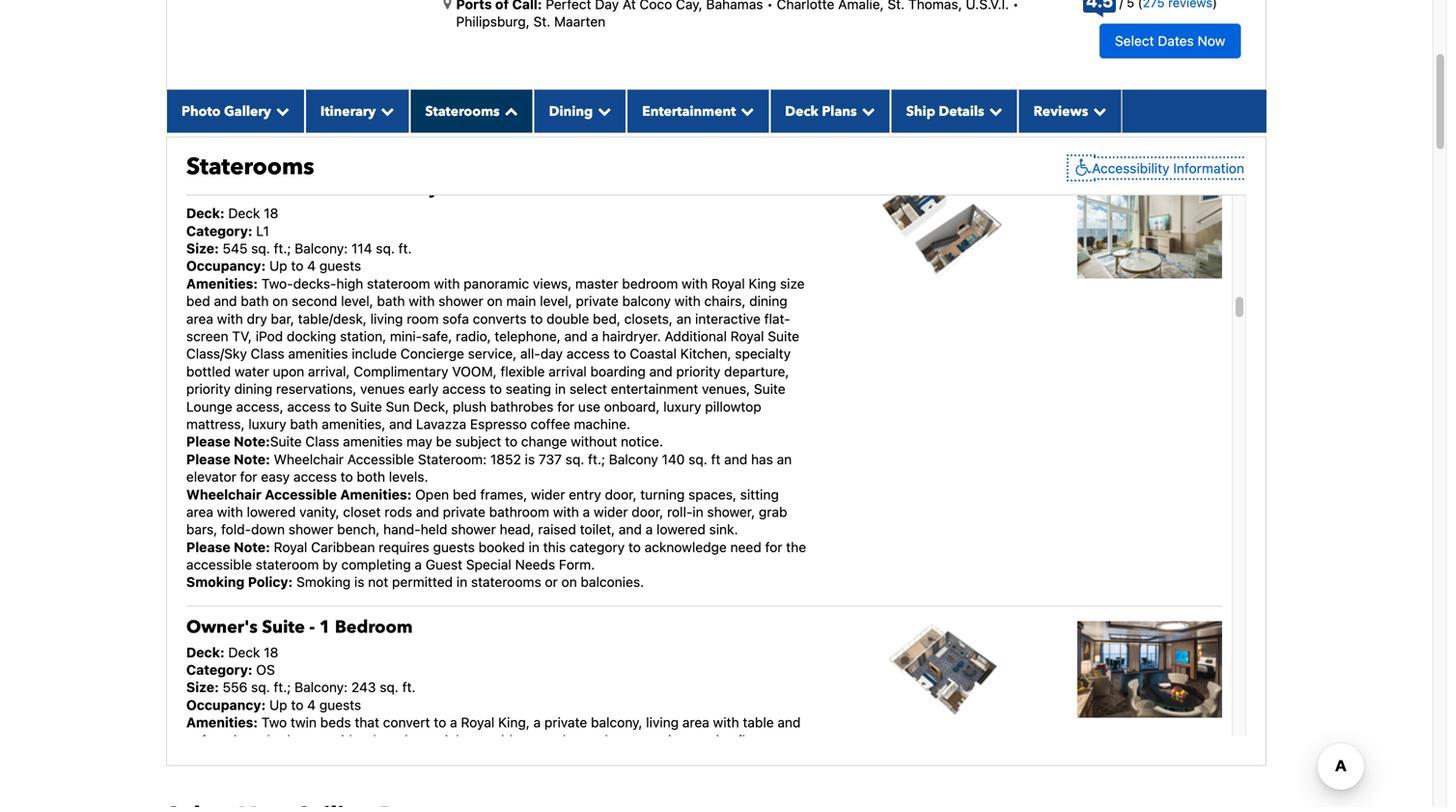 Task type: locate. For each thing, give the bounding box(es) containing it.
1 horizontal spatial additional
[[665, 328, 727, 344]]

0 vertical spatial arrival
[[549, 363, 587, 379]]

guests inside category: l1 size: 545 sq. ft.; balcony: 114 sq. ft. occupancy: up to 4 guests amenities:
[[319, 258, 361, 274]]

venues,
[[702, 381, 750, 397], [528, 803, 576, 807]]

wider up toilet,
[[594, 504, 628, 520]]

stateroom up room
[[367, 276, 430, 292]]

1 vertical spatial please
[[186, 451, 230, 467]]

balcony: inside category: os size: 556 sq. ft.; balcony: 243 sq. ft. occupancy: up to 4 guests amenities:
[[295, 680, 348, 695]]

priority up mattress,
[[186, 381, 231, 397]]

guests
[[319, 258, 361, 274], [433, 539, 475, 555], [319, 697, 361, 713]]

category:
[[186, 223, 253, 239], [186, 662, 253, 678]]

chevron down image left entertainment
[[593, 104, 611, 118]]

level,
[[341, 293, 373, 309], [540, 293, 572, 309]]

1 horizontal spatial venues,
[[702, 381, 750, 397]]

0 vertical spatial closets,
[[624, 311, 673, 327]]

service, down 'beds'
[[303, 767, 351, 783]]

1 vertical spatial access,
[[665, 803, 713, 807]]

deck: down crown
[[186, 205, 225, 221]]

1 vertical spatial departure,
[[557, 785, 622, 801]]

access, inside two twin beds that convert to a royal king, a private balcony, living area with table and sofa, private bathroom with tub and two sinks, marble entry, large closets, an interactive flat-screen tv, mini-safe, radio, telephone, and a hairdryer. additional royal suite class/sky class amenities include concierge service, all-day access to coastal kitchen, specialty bottled water upon arrival, complimentary voom, flexible arrival boarding and priority departure, priority dining reservations, venues early access to seating in select entertainment venues, suite lounge access, acce
[[665, 803, 713, 807]]

0 vertical spatial living
[[370, 311, 403, 327]]

2 vertical spatial amenities:
[[186, 715, 258, 731]]

hairdryer. inside two-decks-high stateroom with panoramic views, master bedroom with royal king size bed and bath on second level, bath with shower on main level, private balcony with chairs, dining area with dry bar, table/desk, living room sofa converts to double bed, closets, an interactive flat- screen tv, ipod docking station, mini-safe, radio, telephone, and a hairdryer. additional royal suite class/sky class amenities include concierge service, all-day access to coastal kitchen, specialty bottled water upon arrival, complimentary voom, flexible arrival boarding and priority departure, priority dining reservations, venues early access to seating in select entertainment venues, suite lounge access, access to suite sun deck, plush bathrobes for use onboard, luxury pillowtop mattress, luxury bath amenities, and lavazza espresso coffee machine. please note: suite class amenities may be subject to change without notice. please note:
[[602, 328, 661, 344]]

1 vertical spatial wider
[[594, 504, 628, 520]]

use
[[578, 399, 601, 415]]

specialty down 'large'
[[570, 767, 626, 783]]

guests up guest
[[433, 539, 475, 555]]

2 please from the top
[[186, 451, 230, 467]]

occupancy: inside category: l1 size: 545 sq. ft.; balcony: 114 sq. ft. occupancy: up to 4 guests amenities:
[[186, 258, 266, 274]]

3 note: from the top
[[234, 539, 270, 555]]

3 please from the top
[[186, 539, 230, 555]]

details
[[939, 102, 985, 121]]

is left 737
[[525, 451, 535, 467]]

venues inside two-decks-high stateroom with panoramic views, master bedroom with royal king size bed and bath on second level, bath with shower on main level, private balcony with chairs, dining area with dry bar, table/desk, living room sofa converts to double bed, closets, an interactive flat- screen tv, ipod docking station, mini-safe, radio, telephone, and a hairdryer. additional royal suite class/sky class amenities include concierge service, all-day access to coastal kitchen, specialty bottled water upon arrival, complimentary voom, flexible arrival boarding and priority departure, priority dining reservations, venues early access to seating in select entertainment venues, suite lounge access, access to suite sun deck, plush bathrobes for use onboard, luxury pillowtop mattress, luxury bath amenities, and lavazza espresso coffee machine. please note: suite class amenities may be subject to change without notice. please note:
[[360, 381, 405, 397]]

lounge inside two twin beds that convert to a royal king, a private balcony, living area with table and sofa, private bathroom with tub and two sinks, marble entry, large closets, an interactive flat-screen tv, mini-safe, radio, telephone, and a hairdryer. additional royal suite class/sky class amenities include concierge service, all-day access to coastal kitchen, specialty bottled water upon arrival, complimentary voom, flexible arrival boarding and priority departure, priority dining reservations, venues early access to seating in select entertainment venues, suite lounge access, acce
[[615, 803, 662, 807]]

philipsburg, st. maarten
[[456, 14, 606, 30]]

0 horizontal spatial venues,
[[528, 803, 576, 807]]

1 horizontal spatial lounge
[[615, 803, 662, 807]]

0 horizontal spatial for
[[240, 469, 257, 485]]

to left both
[[341, 469, 353, 485]]

cabin image for deck 18 deck on wonder of the seas image
[[1078, 182, 1222, 279], [1078, 621, 1222, 718]]

screen inside two twin beds that convert to a royal king, a private balcony, living area with table and sofa, private bathroom with tub and two sinks, marble entry, large closets, an interactive flat-screen tv, mini-safe, radio, telephone, and a hairdryer. additional royal suite class/sky class amenities include concierge service, all-day access to coastal kitchen, specialty bottled water upon arrival, complimentary voom, flexible arrival boarding and priority departure, priority dining reservations, venues early access to seating in select entertainment venues, suite lounge access, acce
[[764, 732, 806, 748]]

1 chevron down image from the left
[[593, 104, 611, 118]]

reservations, down table
[[715, 785, 796, 801]]

amenities: inside wheelchair accessible stateroom: 1852 is 737 sq. ft.; balcony 140 sq. ft and has an elevator for easy access to both levels. wheelchair accessible amenities:
[[340, 486, 412, 502]]

0 horizontal spatial flexible
[[333, 785, 378, 801]]

1 chevron down image from the left
[[271, 104, 290, 118]]

please up elevator
[[186, 451, 230, 467]]

0 vertical spatial is
[[525, 451, 535, 467]]

flat- inside two-decks-high stateroom with panoramic views, master bedroom with royal king size bed and bath on second level, bath with shower on main level, private balcony with chairs, dining area with dry bar, table/desk, living room sofa converts to double bed, closets, an interactive flat- screen tv, ipod docking station, mini-safe, radio, telephone, and a hairdryer. additional royal suite class/sky class amenities include concierge service, all-day access to coastal kitchen, specialty bottled water upon arrival, complimentary voom, flexible arrival boarding and priority departure, priority dining reservations, venues early access to seating in select entertainment venues, suite lounge access, access to suite sun deck, plush bathrobes for use onboard, luxury pillowtop mattress, luxury bath amenities, and lavazza espresso coffee machine. please note: suite class amenities may be subject to change without notice. please note:
[[764, 311, 791, 327]]

the
[[786, 539, 806, 555]]

two-
[[261, 276, 293, 292]]

concierge down two
[[235, 767, 299, 783]]

service, down converts
[[468, 346, 517, 362]]

class
[[251, 346, 285, 362], [306, 434, 339, 450], [687, 750, 721, 766]]

1 4 from the top
[[307, 258, 316, 274]]

safe,
[[422, 328, 452, 344], [242, 750, 272, 766]]

1 occupancy: from the top
[[186, 258, 266, 274]]

2 size: from the top
[[186, 680, 219, 695]]

0 vertical spatial include
[[352, 346, 397, 362]]

gallery
[[224, 102, 271, 121]]

1 vertical spatial deck
[[228, 205, 260, 221]]

1 vertical spatial staterooms
[[186, 151, 314, 183]]

deck
[[785, 102, 819, 121], [228, 205, 260, 221], [228, 644, 260, 660]]

chevron down image inside deck plans 'dropdown button'
[[857, 104, 875, 118]]

dry
[[247, 311, 267, 327]]

arrival, down table
[[751, 767, 793, 783]]

1 horizontal spatial voom,
[[452, 363, 497, 379]]

2 vertical spatial dining
[[674, 785, 712, 801]]

0 horizontal spatial accessible
[[265, 486, 337, 502]]

1 vertical spatial class/sky
[[623, 750, 684, 766]]

balcony: inside category: l1 size: 545 sq. ft.; balcony: 114 sq. ft. occupancy: up to 4 guests amenities:
[[295, 240, 348, 256]]

in inside open bed frames, wider entry door, turning spaces, sitting area with lowered vanity, closet rods and private bathroom with a wider door, roll-in shower, grab bars, fold-down shower bench, hand-held shower head, raised toilet, and a lowered sink. please note:
[[693, 504, 704, 520]]

chevron down image inside entertainment dropdown button
[[736, 104, 754, 118]]

telephone, down converts
[[495, 328, 561, 344]]

0 vertical spatial balcony
[[372, 176, 439, 200]]

1 vertical spatial guests
[[433, 539, 475, 555]]

bathroom up head,
[[489, 504, 549, 520]]

1 horizontal spatial smoking
[[297, 574, 351, 590]]

early inside two-decks-high stateroom with panoramic views, master bedroom with royal king size bed and bath on second level, bath with shower on main level, private balcony with chairs, dining area with dry bar, table/desk, living room sofa converts to double bed, closets, an interactive flat- screen tv, ipod docking station, mini-safe, radio, telephone, and a hairdryer. additional royal suite class/sky class amenities include concierge service, all-day access to coastal kitchen, specialty bottled water upon arrival, complimentary voom, flexible arrival boarding and priority departure, priority dining reservations, venues early access to seating in select entertainment venues, suite lounge access, access to suite sun deck, plush bathrobes for use onboard, luxury pillowtop mattress, luxury bath amenities, and lavazza espresso coffee machine. please note: suite class amenities may be subject to change without notice. please note:
[[408, 381, 439, 397]]

bath up station,
[[377, 293, 405, 309]]

beds
[[320, 715, 351, 731]]

4 up 'decks-'
[[307, 258, 316, 274]]

0 vertical spatial deck:
[[186, 205, 225, 221]]

select          dates now
[[1115, 33, 1226, 49]]

voom, down twin
[[285, 785, 330, 801]]

1 horizontal spatial all-
[[520, 346, 541, 362]]

up up two
[[269, 697, 287, 713]]

priority down entry,
[[509, 785, 553, 801]]

additional inside two-decks-high stateroom with panoramic views, master bedroom with royal king size bed and bath on second level, bath with shower on main level, private balcony with chairs, dining area with dry bar, table/desk, living room sofa converts to double bed, closets, an interactive flat- screen tv, ipod docking station, mini-safe, radio, telephone, and a hairdryer. additional royal suite class/sky class amenities include concierge service, all-day access to coastal kitchen, specialty bottled water upon arrival, complimentary voom, flexible arrival boarding and priority departure, priority dining reservations, venues early access to seating in select entertainment venues, suite lounge access, access to suite sun deck, plush bathrobes for use onboard, luxury pillowtop mattress, luxury bath amenities, and lavazza espresso coffee machine. please note: suite class amenities may be subject to change without notice. please note:
[[665, 328, 727, 344]]

additional down chairs,
[[665, 328, 727, 344]]

1 vertical spatial class
[[306, 434, 339, 450]]

kitchen,
[[680, 346, 732, 362], [515, 767, 566, 783]]

1 vertical spatial interactive
[[668, 732, 734, 748]]

4 chevron down image from the left
[[1089, 104, 1107, 118]]

amenities: inside category: l1 size: 545 sq. ft.; balcony: 114 sq. ft. occupancy: up to 4 guests amenities:
[[186, 276, 258, 292]]

accessible up both
[[347, 451, 414, 467]]

2 chevron down image from the left
[[376, 104, 394, 118]]

0 vertical spatial telephone,
[[495, 328, 561, 344]]

545
[[223, 240, 248, 256]]

priority
[[676, 363, 721, 379], [186, 381, 231, 397], [509, 785, 553, 801], [626, 785, 670, 801]]

in inside two twin beds that convert to a royal king, a private balcony, living area with table and sofa, private bathroom with tub and two sinks, marble entry, large closets, an interactive flat-screen tv, mini-safe, radio, telephone, and a hairdryer. additional royal suite class/sky class amenities include concierge service, all-day access to coastal kitchen, specialty bottled water upon arrival, complimentary voom, flexible arrival boarding and priority departure, priority dining reservations, venues early access to seating in select entertainment venues, suite lounge access, acce
[[381, 803, 392, 807]]

0 vertical spatial voom,
[[452, 363, 497, 379]]

1 deck: from the top
[[186, 205, 225, 221]]

now
[[1198, 33, 1226, 49]]

0 vertical spatial flat-
[[764, 311, 791, 327]]

a down turning
[[646, 522, 653, 538]]

guests for category: l1 size: 545 sq. ft.; balcony: 114 sq. ft. occupancy: up to 4 guests amenities:
[[319, 258, 361, 274]]

safe, down two
[[242, 750, 272, 766]]

1 horizontal spatial specialty
[[735, 346, 791, 362]]

1 horizontal spatial mini-
[[390, 328, 422, 344]]

select          dates now link
[[1100, 24, 1241, 58]]

1 horizontal spatial screen
[[764, 732, 806, 748]]

subject
[[455, 434, 501, 450]]

0 vertical spatial flexible
[[501, 363, 545, 379]]

boarding
[[591, 363, 646, 379], [423, 785, 479, 801]]

photo gallery button
[[166, 90, 305, 133]]

include
[[352, 346, 397, 362], [186, 767, 231, 783]]

or
[[545, 574, 558, 590]]

balcony down the notice.
[[609, 451, 658, 467]]

2 18 from the top
[[264, 644, 278, 660]]

boarding up onboard,
[[591, 363, 646, 379]]

2 level, from the left
[[540, 293, 572, 309]]

venues
[[360, 381, 405, 397], [186, 803, 231, 807]]

luxury right onboard,
[[664, 399, 702, 415]]

1 horizontal spatial dining
[[674, 785, 712, 801]]

1 horizontal spatial include
[[352, 346, 397, 362]]

1 horizontal spatial balcony
[[609, 451, 658, 467]]

0 horizontal spatial an
[[650, 732, 665, 748]]

chevron down image for ship details
[[985, 104, 1003, 118]]

1 horizontal spatial living
[[646, 715, 679, 731]]

2 smoking from the left
[[297, 574, 351, 590]]

departure, inside two-decks-high stateroom with panoramic views, master bedroom with royal king size bed and bath on second level, bath with shower on main level, private balcony with chairs, dining area with dry bar, table/desk, living room sofa converts to double bed, closets, an interactive flat- screen tv, ipod docking station, mini-safe, radio, telephone, and a hairdryer. additional royal suite class/sky class amenities include concierge service, all-day access to coastal kitchen, specialty bottled water upon arrival, complimentary voom, flexible arrival boarding and priority departure, priority dining reservations, venues early access to seating in select entertainment venues, suite lounge access, access to suite sun deck, plush bathrobes for use onboard, luxury pillowtop mattress, luxury bath amenities, and lavazza espresso coffee machine. please note: suite class amenities may be subject to change without notice. please note:
[[724, 363, 789, 379]]

access inside wheelchair accessible stateroom: 1852 is 737 sq. ft.; balcony 140 sq. ft and has an elevator for easy access to both levels. wheelchair accessible amenities:
[[293, 469, 337, 485]]

0 horizontal spatial entertainment
[[437, 803, 524, 807]]

accessible
[[186, 557, 252, 573]]

chevron down image
[[271, 104, 290, 118], [376, 104, 394, 118], [857, 104, 875, 118], [1089, 104, 1107, 118]]

0 horizontal spatial smoking
[[186, 574, 245, 590]]

0 horizontal spatial mini-
[[210, 750, 242, 766]]

1 vertical spatial upon
[[716, 767, 747, 783]]

royal down 'large'
[[551, 750, 584, 766]]

private up 'large'
[[545, 715, 587, 731]]

guests inside category: os size: 556 sq. ft.; balcony: 243 sq. ft. occupancy: up to 4 guests amenities:
[[319, 697, 361, 713]]

0 vertical spatial bed
[[186, 293, 210, 309]]

private inside two-decks-high stateroom with panoramic views, master bedroom with royal king size bed and bath on second level, bath with shower on main level, private balcony with chairs, dining area with dry bar, table/desk, living room sofa converts to double bed, closets, an interactive flat- screen tv, ipod docking station, mini-safe, radio, telephone, and a hairdryer. additional royal suite class/sky class amenities include concierge service, all-day access to coastal kitchen, specialty bottled water upon arrival, complimentary voom, flexible arrival boarding and priority departure, priority dining reservations, venues early access to seating in select entertainment venues, suite lounge access, access to suite sun deck, plush bathrobes for use onboard, luxury pillowtop mattress, luxury bath amenities, and lavazza espresso coffee machine. please note: suite class amenities may be subject to change without notice. please note:
[[576, 293, 619, 309]]

venues, inside two-decks-high stateroom with panoramic views, master bedroom with royal king size bed and bath on second level, bath with shower on main level, private balcony with chairs, dining area with dry bar, table/desk, living room sofa converts to double bed, closets, an interactive flat- screen tv, ipod docking station, mini-safe, radio, telephone, and a hairdryer. additional royal suite class/sky class amenities include concierge service, all-day access to coastal kitchen, specialty bottled water upon arrival, complimentary voom, flexible arrival boarding and priority departure, priority dining reservations, venues early access to seating in select entertainment venues, suite lounge access, access to suite sun deck, plush bathrobes for use onboard, luxury pillowtop mattress, luxury bath amenities, and lavazza espresso coffee machine. please note: suite class amenities may be subject to change without notice. please note:
[[702, 381, 750, 397]]

deck: down the owner's
[[186, 644, 225, 660]]

flexible inside two-decks-high stateroom with panoramic views, master bedroom with royal king size bed and bath on second level, bath with shower on main level, private balcony with chairs, dining area with dry bar, table/desk, living room sofa converts to double bed, closets, an interactive flat- screen tv, ipod docking station, mini-safe, radio, telephone, and a hairdryer. additional royal suite class/sky class amenities include concierge service, all-day access to coastal kitchen, specialty bottled water upon arrival, complimentary voom, flexible arrival boarding and priority departure, priority dining reservations, venues early access to seating in select entertainment venues, suite lounge access, access to suite sun deck, plush bathrobes for use onboard, luxury pillowtop mattress, luxury bath amenities, and lavazza espresso coffee machine. please note: suite class amenities may be subject to change without notice. please note:
[[501, 363, 545, 379]]

in up coffee on the bottom of page
[[555, 381, 566, 397]]

venues, inside two twin beds that convert to a royal king, a private balcony, living area with table and sofa, private bathroom with tub and two sinks, marble entry, large closets, an interactive flat-screen tv, mini-safe, radio, telephone, and a hairdryer. additional royal suite class/sky class amenities include concierge service, all-day access to coastal kitchen, specialty bottled water upon arrival, complimentary voom, flexible arrival boarding and priority departure, priority dining reservations, venues early access to seating in select entertainment venues, suite lounge access, acce
[[528, 803, 576, 807]]

1 vertical spatial mini-
[[210, 750, 242, 766]]

chevron down image for photo gallery
[[271, 104, 290, 118]]

a down two
[[411, 750, 419, 766]]

1 vertical spatial venues
[[186, 803, 231, 807]]

chevron down image for itinerary
[[376, 104, 394, 118]]

2 vertical spatial guests
[[319, 697, 361, 713]]

2 deck: from the top
[[186, 644, 225, 660]]

1 vertical spatial hairdryer.
[[422, 750, 481, 766]]

for left the
[[765, 539, 783, 555]]

staterooms down gallery
[[186, 151, 314, 183]]

chevron down image
[[593, 104, 611, 118], [736, 104, 754, 118], [985, 104, 1003, 118]]

entertainment down "marble"
[[437, 803, 524, 807]]

tv, inside two-decks-high stateroom with panoramic views, master bedroom with royal king size bed and bath on second level, bath with shower on main level, private balcony with chairs, dining area with dry bar, table/desk, living room sofa converts to double bed, closets, an interactive flat- screen tv, ipod docking station, mini-safe, radio, telephone, and a hairdryer. additional royal suite class/sky class amenities include concierge service, all-day access to coastal kitchen, specialty bottled water upon arrival, complimentary voom, flexible arrival boarding and priority departure, priority dining reservations, venues early access to seating in select entertainment venues, suite lounge access, access to suite sun deck, plush bathrobes for use onboard, luxury pillowtop mattress, luxury bath amenities, and lavazza espresso coffee machine. please note: suite class amenities may be subject to change without notice. please note:
[[232, 328, 252, 344]]

entertainment
[[611, 381, 698, 397], [437, 803, 524, 807]]

closets, down "balcony"
[[624, 311, 673, 327]]

room
[[407, 311, 439, 327]]

flat- down table
[[738, 732, 764, 748]]

screen down table
[[764, 732, 806, 748]]

0 vertical spatial occupancy:
[[186, 258, 266, 274]]

select inside two-decks-high stateroom with panoramic views, master bedroom with royal king size bed and bath on second level, bath with shower on main level, private balcony with chairs, dining area with dry bar, table/desk, living room sofa converts to double bed, closets, an interactive flat- screen tv, ipod docking station, mini-safe, radio, telephone, and a hairdryer. additional royal suite class/sky class amenities include concierge service, all-day access to coastal kitchen, specialty bottled water upon arrival, complimentary voom, flexible arrival boarding and priority departure, priority dining reservations, venues early access to seating in select entertainment venues, suite lounge access, access to suite sun deck, plush bathrobes for use onboard, luxury pillowtop mattress, luxury bath amenities, and lavazza espresso coffee machine. please note: suite class amenities may be subject to change without notice. please note:
[[570, 381, 607, 397]]

complimentary inside two-decks-high stateroom with panoramic views, master bedroom with royal king size bed and bath on second level, bath with shower on main level, private balcony with chairs, dining area with dry bar, table/desk, living room sofa converts to double bed, closets, an interactive flat- screen tv, ipod docking station, mini-safe, radio, telephone, and a hairdryer. additional royal suite class/sky class amenities include concierge service, all-day access to coastal kitchen, specialty bottled water upon arrival, complimentary voom, flexible arrival boarding and priority departure, priority dining reservations, venues early access to seating in select entertainment venues, suite lounge access, access to suite sun deck, plush bathrobes for use onboard, luxury pillowtop mattress, luxury bath amenities, and lavazza espresso coffee machine. please note: suite class amenities may be subject to change without notice. please note:
[[354, 363, 449, 379]]

18 up "os"
[[264, 644, 278, 660]]

boarding inside two-decks-high stateroom with panoramic views, master bedroom with royal king size bed and bath on second level, bath with shower on main level, private balcony with chairs, dining area with dry bar, table/desk, living room sofa converts to double bed, closets, an interactive flat- screen tv, ipod docking station, mini-safe, radio, telephone, and a hairdryer. additional royal suite class/sky class amenities include concierge service, all-day access to coastal kitchen, specialty bottled water upon arrival, complimentary voom, flexible arrival boarding and priority departure, priority dining reservations, venues early access to seating in select entertainment venues, suite lounge access, access to suite sun deck, plush bathrobes for use onboard, luxury pillowtop mattress, luxury bath amenities, and lavazza espresso coffee machine. please note: suite class amenities may be subject to change without notice. please note:
[[591, 363, 646, 379]]

an right 'large'
[[650, 732, 665, 748]]

deck: inside owner's suite - 1 bedroom deck: deck 18
[[186, 644, 225, 660]]

arrival, inside two-decks-high stateroom with panoramic views, master bedroom with royal king size bed and bath on second level, bath with shower on main level, private balcony with chairs, dining area with dry bar, table/desk, living room sofa converts to double bed, closets, an interactive flat- screen tv, ipod docking station, mini-safe, radio, telephone, and a hairdryer. additional royal suite class/sky class amenities include concierge service, all-day access to coastal kitchen, specialty bottled water upon arrival, complimentary voom, flexible arrival boarding and priority departure, priority dining reservations, venues early access to seating in select entertainment venues, suite lounge access, access to suite sun deck, plush bathrobes for use onboard, luxury pillowtop mattress, luxury bath amenities, and lavazza espresso coffee machine. please note: suite class amenities may be subject to change without notice. please note:
[[308, 363, 350, 379]]

sitting
[[740, 486, 779, 502]]

18 for loft
[[264, 205, 278, 221]]

0 horizontal spatial on
[[272, 293, 288, 309]]

1 horizontal spatial bed
[[453, 486, 477, 502]]

1 vertical spatial occupancy:
[[186, 697, 266, 713]]

flat- inside two twin beds that convert to a royal king, a private balcony, living area with table and sofa, private bathroom with tub and two sinks, marble entry, large closets, an interactive flat-screen tv, mini-safe, radio, telephone, and a hairdryer. additional royal suite class/sky class amenities include concierge service, all-day access to coastal kitchen, specialty bottled water upon arrival, complimentary voom, flexible arrival boarding and priority departure, priority dining reservations, venues early access to seating in select entertainment venues, suite lounge access, acce
[[738, 732, 764, 748]]

0 horizontal spatial telephone,
[[315, 750, 381, 766]]

flat- down king
[[764, 311, 791, 327]]

vanity,
[[299, 504, 339, 520]]

head,
[[500, 522, 535, 538]]

complimentary down sofa,
[[186, 785, 281, 801]]

class/sky down "balcony,"
[[623, 750, 684, 766]]

bath up dry
[[241, 293, 269, 309]]

is
[[525, 451, 535, 467], [354, 574, 364, 590]]

1 vertical spatial concierge
[[235, 767, 299, 783]]

18 inside owner's suite - 1 bedroom deck: deck 18
[[264, 644, 278, 660]]

2 vertical spatial area
[[683, 715, 710, 731]]

0 vertical spatial an
[[677, 311, 692, 327]]

1 vertical spatial closets,
[[598, 732, 646, 748]]

4 inside category: l1 size: 545 sq. ft.; balcony: 114 sq. ft. occupancy: up to 4 guests amenities:
[[307, 258, 316, 274]]

closets,
[[624, 311, 673, 327], [598, 732, 646, 748]]

1 vertical spatial include
[[186, 767, 231, 783]]

mini- inside two-decks-high stateroom with panoramic views, master bedroom with royal king size bed and bath on second level, bath with shower on main level, private balcony with chairs, dining area with dry bar, table/desk, living room sofa converts to double bed, closets, an interactive flat- screen tv, ipod docking station, mini-safe, radio, telephone, and a hairdryer. additional royal suite class/sky class amenities include concierge service, all-day access to coastal kitchen, specialty bottled water upon arrival, complimentary voom, flexible arrival boarding and priority departure, priority dining reservations, venues early access to seating in select entertainment venues, suite lounge access, access to suite sun deck, plush bathrobes for use onboard, luxury pillowtop mattress, luxury bath amenities, and lavazza espresso coffee machine. please note: suite class amenities may be subject to change without notice. please note:
[[390, 328, 422, 344]]

is inside wheelchair accessible stateroom: 1852 is 737 sq. ft.; balcony 140 sq. ft and has an elevator for easy access to both levels. wheelchair accessible amenities:
[[525, 451, 535, 467]]

2 occupancy: from the top
[[186, 697, 266, 713]]

ft. for category: l1 size: 545 sq. ft.; balcony: 114 sq. ft. occupancy: up to 4 guests amenities:
[[399, 240, 412, 256]]

converts
[[473, 311, 527, 327]]

venues, down entry,
[[528, 803, 576, 807]]

access up vanity,
[[293, 469, 337, 485]]

complimentary up sun
[[354, 363, 449, 379]]

1 cabin image for deck 18 deck on wonder of the seas image from the top
[[1078, 182, 1222, 279]]

raised
[[538, 522, 576, 538]]

safe, inside two twin beds that convert to a royal king, a private balcony, living area with table and sofa, private bathroom with tub and two sinks, marble entry, large closets, an interactive flat-screen tv, mini-safe, radio, telephone, and a hairdryer. additional royal suite class/sky class amenities include concierge service, all-day access to coastal kitchen, specialty bottled water upon arrival, complimentary voom, flexible arrival boarding and priority departure, priority dining reservations, venues early access to seating in select entertainment venues, suite lounge access, acce
[[242, 750, 272, 766]]

chevron down image inside dining dropdown button
[[593, 104, 611, 118]]

0 horizontal spatial lowered
[[247, 504, 296, 520]]

suite inside crown loft suite with balcony deck: deck 18
[[283, 176, 326, 200]]

area inside open bed frames, wider entry door, turning spaces, sitting area with lowered vanity, closet rods and private bathroom with a wider door, roll-in shower, grab bars, fold-down shower bench, hand-held shower head, raised toilet, and a lowered sink. please note:
[[186, 504, 213, 520]]

0 horizontal spatial reservations,
[[276, 381, 357, 397]]

0 horizontal spatial living
[[370, 311, 403, 327]]

this
[[543, 539, 566, 555]]

0 vertical spatial for
[[557, 399, 575, 415]]

size: left 556
[[186, 680, 219, 695]]

is left not
[[354, 574, 364, 590]]

occupancy: down 556
[[186, 697, 266, 713]]

entertainment inside two twin beds that convert to a royal king, a private balcony, living area with table and sofa, private bathroom with tub and two sinks, marble entry, large closets, an interactive flat-screen tv, mini-safe, radio, telephone, and a hairdryer. additional royal suite class/sky class amenities include concierge service, all-day access to coastal kitchen, specialty bottled water upon arrival, complimentary voom, flexible arrival boarding and priority departure, priority dining reservations, venues early access to seating in select entertainment venues, suite lounge access, acce
[[437, 803, 524, 807]]

0 horizontal spatial specialty
[[570, 767, 626, 783]]

screen inside two-decks-high stateroom with panoramic views, master bedroom with royal king size bed and bath on second level, bath with shower on main level, private balcony with chairs, dining area with dry bar, table/desk, living room sofa converts to double bed, closets, an interactive flat- screen tv, ipod docking station, mini-safe, radio, telephone, and a hairdryer. additional royal suite class/sky class amenities include concierge service, all-day access to coastal kitchen, specialty bottled water upon arrival, complimentary voom, flexible arrival boarding and priority departure, priority dining reservations, venues early access to seating in select entertainment venues, suite lounge access, access to suite sun deck, plush bathrobes for use onboard, luxury pillowtop mattress, luxury bath amenities, and lavazza espresso coffee machine. please note: suite class amenities may be subject to change without notice. please note:
[[186, 328, 228, 344]]

1 horizontal spatial kitchen,
[[680, 346, 732, 362]]

ft. up convert
[[402, 680, 416, 695]]

2 up from the top
[[269, 697, 287, 713]]

concierge inside two twin beds that convert to a royal king, a private balcony, living area with table and sofa, private bathroom with tub and two sinks, marble entry, large closets, an interactive flat-screen tv, mini-safe, radio, telephone, and a hairdryer. additional royal suite class/sky class amenities include concierge service, all-day access to coastal kitchen, specialty bottled water upon arrival, complimentary voom, flexible arrival boarding and priority departure, priority dining reservations, venues early access to seating in select entertainment venues, suite lounge access, acce
[[235, 767, 299, 783]]

1 horizontal spatial flexible
[[501, 363, 545, 379]]

entertainment
[[642, 102, 736, 121]]

living inside two twin beds that convert to a royal king, a private balcony, living area with table and sofa, private bathroom with tub and two sinks, marble entry, large closets, an interactive flat-screen tv, mini-safe, radio, telephone, and a hairdryer. additional royal suite class/sky class amenities include concierge service, all-day access to coastal kitchen, specialty bottled water upon arrival, complimentary voom, flexible arrival boarding and priority departure, priority dining reservations, venues early access to seating in select entertainment venues, suite lounge access, acce
[[646, 715, 679, 731]]

chevron down image inside ship details dropdown button
[[985, 104, 1003, 118]]

mini- down room
[[390, 328, 422, 344]]

2 balcony: from the top
[[295, 680, 348, 695]]

2 cabin image for deck 18 deck on wonder of the seas image from the top
[[1078, 621, 1222, 718]]

ft. inside category: l1 size: 545 sq. ft.; balcony: 114 sq. ft. occupancy: up to 4 guests amenities:
[[399, 240, 412, 256]]

4 inside category: os size: 556 sq. ft.; balcony: 243 sq. ft. occupancy: up to 4 guests amenities:
[[307, 697, 316, 713]]

ft.; inside category: l1 size: 545 sq. ft.; balcony: 114 sq. ft. occupancy: up to 4 guests amenities:
[[274, 240, 291, 256]]

reservations,
[[276, 381, 357, 397], [715, 785, 796, 801]]

1 horizontal spatial accessible
[[347, 451, 414, 467]]

mini- down sofa,
[[210, 750, 242, 766]]

0 vertical spatial dining
[[750, 293, 788, 309]]

chevron down image inside reviews dropdown button
[[1089, 104, 1107, 118]]

occupancy: inside category: os size: 556 sq. ft.; balcony: 243 sq. ft. occupancy: up to 4 guests amenities:
[[186, 697, 266, 713]]

1 note: from the top
[[234, 434, 270, 450]]

3 chevron down image from the left
[[857, 104, 875, 118]]

private up held
[[443, 504, 486, 520]]

access up amenities, on the left bottom of the page
[[287, 399, 331, 415]]

size: for 545
[[186, 240, 219, 256]]

1 size: from the top
[[186, 240, 219, 256]]

up up two-
[[269, 258, 287, 274]]

accessible
[[347, 451, 414, 467], [265, 486, 337, 502]]

specialty inside two twin beds that convert to a royal king, a private balcony, living area with table and sofa, private bathroom with tub and two sinks, marble entry, large closets, an interactive flat-screen tv, mini-safe, radio, telephone, and a hairdryer. additional royal suite class/sky class amenities include concierge service, all-day access to coastal kitchen, specialty bottled water upon arrival, complimentary voom, flexible arrival boarding and priority departure, priority dining reservations, venues early access to seating in select entertainment venues, suite lounge access, acce
[[570, 767, 626, 783]]

1 horizontal spatial complimentary
[[354, 363, 449, 379]]

early up the deck,
[[408, 381, 439, 397]]

private down master
[[576, 293, 619, 309]]

kitchen, down chairs,
[[680, 346, 732, 362]]

chevron down image left deck plans
[[736, 104, 754, 118]]

amenities: down both
[[340, 486, 412, 502]]

upon down table
[[716, 767, 747, 783]]

stateroom inside "royal caribbean requires guests booked in this category to acknowledge need for the accessible stateroom by completing a guest special needs form. smoking policy: smoking is not permitted in staterooms or on balconies."
[[256, 557, 319, 573]]

2 4 from the top
[[307, 697, 316, 713]]

amenities: for category: l1 size: 545 sq. ft.; balcony: 114 sq. ft. occupancy: up to 4 guests amenities:
[[186, 276, 258, 292]]

seating
[[506, 381, 551, 397], [332, 803, 377, 807]]

0 horizontal spatial class/sky
[[186, 346, 247, 362]]

area inside two-decks-high stateroom with panoramic views, master bedroom with royal king size bed and bath on second level, bath with shower on main level, private balcony with chairs, dining area with dry bar, table/desk, living room sofa converts to double bed, closets, an interactive flat- screen tv, ipod docking station, mini-safe, radio, telephone, and a hairdryer. additional royal suite class/sky class amenities include concierge service, all-day access to coastal kitchen, specialty bottled water upon arrival, complimentary voom, flexible arrival boarding and priority departure, priority dining reservations, venues early access to seating in select entertainment venues, suite lounge access, access to suite sun deck, plush bathrobes for use onboard, luxury pillowtop mattress, luxury bath amenities, and lavazza espresso coffee machine. please note: suite class amenities may be subject to change without notice. please note:
[[186, 311, 213, 327]]

ft.;
[[274, 240, 291, 256], [588, 451, 605, 467], [274, 680, 291, 695]]

accessibility
[[1092, 160, 1170, 176]]

living inside two-decks-high stateroom with panoramic views, master bedroom with royal king size bed and bath on second level, bath with shower on main level, private balcony with chairs, dining area with dry bar, table/desk, living room sofa converts to double bed, closets, an interactive flat- screen tv, ipod docking station, mini-safe, radio, telephone, and a hairdryer. additional royal suite class/sky class amenities include concierge service, all-day access to coastal kitchen, specialty bottled water upon arrival, complimentary voom, flexible arrival boarding and priority departure, priority dining reservations, venues early access to seating in select entertainment venues, suite lounge access, access to suite sun deck, plush bathrobes for use onboard, luxury pillowtop mattress, luxury bath amenities, and lavazza espresso coffee machine. please note: suite class amenities may be subject to change without notice. please note:
[[370, 311, 403, 327]]

luxury right mattress,
[[248, 416, 286, 432]]

1 vertical spatial stateroom
[[256, 557, 319, 573]]

2 horizontal spatial dining
[[750, 293, 788, 309]]

1 18 from the top
[[264, 205, 278, 221]]

on
[[272, 293, 288, 309], [487, 293, 503, 309], [562, 574, 577, 590]]

1 horizontal spatial wheelchair
[[274, 451, 344, 467]]

1 horizontal spatial water
[[677, 767, 712, 783]]

a down bed,
[[591, 328, 599, 344]]

hairdryer. down bed,
[[602, 328, 661, 344]]

1 horizontal spatial concierge
[[401, 346, 464, 362]]

two
[[261, 715, 287, 731]]

class/sky inside two twin beds that convert to a royal king, a private balcony, living area with table and sofa, private bathroom with tub and two sinks, marble entry, large closets, an interactive flat-screen tv, mini-safe, radio, telephone, and a hairdryer. additional royal suite class/sky class amenities include concierge service, all-day access to coastal kitchen, specialty bottled water upon arrival, complimentary voom, flexible arrival boarding and priority departure, priority dining reservations, venues early access to seating in select entertainment venues, suite lounge access, acce
[[623, 750, 684, 766]]

0 vertical spatial venues,
[[702, 381, 750, 397]]

table/desk,
[[298, 311, 367, 327]]

service,
[[468, 346, 517, 362], [303, 767, 351, 783]]

seating up bathrobes
[[506, 381, 551, 397]]

0 vertical spatial please
[[186, 434, 230, 450]]

1 category: from the top
[[186, 223, 253, 239]]

1 balcony: from the top
[[295, 240, 348, 256]]

size: for 556
[[186, 680, 219, 695]]

0 horizontal spatial access,
[[236, 399, 284, 415]]

hairdryer.
[[602, 328, 661, 344], [422, 750, 481, 766]]

0 horizontal spatial departure,
[[557, 785, 622, 801]]

safe, down room
[[422, 328, 452, 344]]

amenities: up sofa,
[[186, 715, 258, 731]]

1 horizontal spatial access,
[[665, 803, 713, 807]]

upon
[[273, 363, 304, 379], [716, 767, 747, 783]]

reviews
[[1034, 102, 1089, 121]]

amenities down table
[[725, 750, 785, 766]]

guests for category: os size: 556 sq. ft.; balcony: 243 sq. ft. occupancy: up to 4 guests amenities:
[[319, 697, 361, 713]]

need
[[731, 539, 762, 555]]

chevron down image left staterooms dropdown button
[[376, 104, 394, 118]]

an inside two twin beds that convert to a royal king, a private balcony, living area with table and sofa, private bathroom with tub and two sinks, marble entry, large closets, an interactive flat-screen tv, mini-safe, radio, telephone, and a hairdryer. additional royal suite class/sky class amenities include concierge service, all-day access to coastal kitchen, specialty bottled water upon arrival, complimentary voom, flexible arrival boarding and priority departure, priority dining reservations, venues early access to seating in select entertainment venues, suite lounge access, acce
[[650, 732, 665, 748]]

lounge
[[186, 399, 233, 415], [615, 803, 662, 807]]

1 vertical spatial venues,
[[528, 803, 576, 807]]

2 category: from the top
[[186, 662, 253, 678]]

deck inside 'dropdown button'
[[785, 102, 819, 121]]

up for os
[[269, 697, 287, 713]]

bench,
[[337, 522, 380, 538]]

fold-
[[221, 522, 251, 538]]

0 horizontal spatial concierge
[[235, 767, 299, 783]]

amenities:
[[186, 276, 258, 292], [340, 486, 412, 502], [186, 715, 258, 731]]

ship details button
[[891, 90, 1018, 133]]

plans
[[822, 102, 857, 121]]

2 vertical spatial note:
[[234, 539, 270, 555]]

0 vertical spatial boarding
[[591, 363, 646, 379]]

chevron down image left ship
[[857, 104, 875, 118]]

early down two
[[235, 803, 265, 807]]

lowered up down
[[247, 504, 296, 520]]

deck plans
[[785, 102, 857, 121]]

to up bathrobes
[[490, 381, 502, 397]]

0 vertical spatial wheelchair
[[274, 451, 344, 467]]

additional
[[665, 328, 727, 344], [485, 750, 547, 766]]

sofa
[[443, 311, 469, 327]]

1 smoking from the left
[[186, 574, 245, 590]]

arrival inside two twin beds that convert to a royal king, a private balcony, living area with table and sofa, private bathroom with tub and two sinks, marble entry, large closets, an interactive flat-screen tv, mini-safe, radio, telephone, and a hairdryer. additional royal suite class/sky class amenities include concierge service, all-day access to coastal kitchen, specialty bottled water upon arrival, complimentary voom, flexible arrival boarding and priority departure, priority dining reservations, venues early access to seating in select entertainment venues, suite lounge access, acce
[[381, 785, 420, 801]]

category: inside category: l1 size: 545 sq. ft.; balcony: 114 sq. ft. occupancy: up to 4 guests amenities:
[[186, 223, 253, 239]]

water inside two-decks-high stateroom with panoramic views, master bedroom with royal king size bed and bath on second level, bath with shower on main level, private balcony with chairs, dining area with dry bar, table/desk, living room sofa converts to double bed, closets, an interactive flat- screen tv, ipod docking station, mini-safe, radio, telephone, and a hairdryer. additional royal suite class/sky class amenities include concierge service, all-day access to coastal kitchen, specialty bottled water upon arrival, complimentary voom, flexible arrival boarding and priority departure, priority dining reservations, venues early access to seating in select entertainment venues, suite lounge access, access to suite sun deck, plush bathrobes for use onboard, luxury pillowtop mattress, luxury bath amenities, and lavazza espresso coffee machine. please note: suite class amenities may be subject to change without notice. please note:
[[235, 363, 269, 379]]

dates
[[1158, 33, 1194, 49]]

1 horizontal spatial class/sky
[[623, 750, 684, 766]]

deck inside owner's suite - 1 bedroom deck: deck 18
[[228, 644, 260, 660]]

0 horizontal spatial screen
[[186, 328, 228, 344]]

chevron down image left 'itinerary'
[[271, 104, 290, 118]]

size:
[[186, 240, 219, 256], [186, 680, 219, 695]]

0 vertical spatial accessible
[[347, 451, 414, 467]]

guests up 'beds'
[[319, 697, 361, 713]]

private
[[576, 293, 619, 309], [443, 504, 486, 520], [545, 715, 587, 731], [221, 732, 263, 748]]

bed
[[186, 293, 210, 309], [453, 486, 477, 502]]

access,
[[236, 399, 284, 415], [665, 803, 713, 807]]

2 chevron down image from the left
[[736, 104, 754, 118]]

up inside category: os size: 556 sq. ft.; balcony: 243 sq. ft. occupancy: up to 4 guests amenities:
[[269, 697, 287, 713]]

level, down high at top
[[341, 293, 373, 309]]

0 vertical spatial upon
[[273, 363, 304, 379]]

amenities,
[[322, 416, 386, 432]]

on right or
[[562, 574, 577, 590]]

tv, down sofa,
[[186, 750, 206, 766]]

chevron down image inside itinerary 'dropdown button'
[[376, 104, 394, 118]]

ft.; down without
[[588, 451, 605, 467]]

amenities
[[288, 346, 348, 362], [343, 434, 403, 450], [725, 750, 785, 766]]

an inside wheelchair accessible stateroom: 1852 is 737 sq. ft.; balcony 140 sq. ft and has an elevator for easy access to both levels. wheelchair accessible amenities:
[[777, 451, 792, 467]]

wider
[[531, 486, 565, 502], [594, 504, 628, 520]]

0 vertical spatial screen
[[186, 328, 228, 344]]

balconies.
[[581, 574, 644, 590]]

0 vertical spatial mini-
[[390, 328, 422, 344]]

accessibility information
[[1092, 160, 1245, 176]]

1 vertical spatial telephone,
[[315, 750, 381, 766]]

0 vertical spatial all-
[[520, 346, 541, 362]]

flexible up bathrobes
[[501, 363, 545, 379]]

plush
[[453, 399, 487, 415]]

class/sky inside two-decks-high stateroom with panoramic views, master bedroom with royal king size bed and bath on second level, bath with shower on main level, private balcony with chairs, dining area with dry bar, table/desk, living room sofa converts to double bed, closets, an interactive flat- screen tv, ipod docking station, mini-safe, radio, telephone, and a hairdryer. additional royal suite class/sky class amenities include concierge service, all-day access to coastal kitchen, specialty bottled water upon arrival, complimentary voom, flexible arrival boarding and priority departure, priority dining reservations, venues early access to seating in select entertainment venues, suite lounge access, access to suite sun deck, plush bathrobes for use onboard, luxury pillowtop mattress, luxury bath amenities, and lavazza espresso coffee machine. please note: suite class amenities may be subject to change without notice. please note:
[[186, 346, 247, 362]]

3 chevron down image from the left
[[985, 104, 1003, 118]]

balcony: for 114
[[295, 240, 348, 256]]

please down mattress,
[[186, 434, 230, 450]]

bed,
[[593, 311, 621, 327]]

chevron down image left reviews
[[985, 104, 1003, 118]]

frames,
[[480, 486, 527, 502]]

complimentary
[[354, 363, 449, 379], [186, 785, 281, 801]]

category: up 556
[[186, 662, 253, 678]]

service, inside two twin beds that convert to a royal king, a private balcony, living area with table and sofa, private bathroom with tub and two sinks, marble entry, large closets, an interactive flat-screen tv, mini-safe, radio, telephone, and a hairdryer. additional royal suite class/sky class amenities include concierge service, all-day access to coastal kitchen, specialty bottled water upon arrival, complimentary voom, flexible arrival boarding and priority departure, priority dining reservations, venues early access to seating in select entertainment venues, suite lounge access, acce
[[303, 767, 351, 783]]

with up sofa
[[434, 276, 460, 292]]

special
[[466, 557, 512, 573]]

an down bedroom
[[677, 311, 692, 327]]

size: inside category: l1 size: 545 sq. ft.; balcony: 114 sq. ft. occupancy: up to 4 guests amenities:
[[186, 240, 219, 256]]

deck: inside crown loft suite with balcony deck: deck 18
[[186, 205, 225, 221]]

1 vertical spatial complimentary
[[186, 785, 281, 801]]

0 vertical spatial early
[[408, 381, 439, 397]]

1 up from the top
[[269, 258, 287, 274]]

chevron down image inside photo gallery dropdown button
[[271, 104, 290, 118]]

dining button
[[534, 90, 627, 133]]

lowered down roll-
[[657, 522, 706, 538]]

voom, inside two twin beds that convert to a royal king, a private balcony, living area with table and sofa, private bathroom with tub and two sinks, marble entry, large closets, an interactive flat-screen tv, mini-safe, radio, telephone, and a hairdryer. additional royal suite class/sky class amenities include concierge service, all-day access to coastal kitchen, specialty bottled water upon arrival, complimentary voom, flexible arrival boarding and priority departure, priority dining reservations, venues early access to seating in select entertainment venues, suite lounge access, acce
[[285, 785, 330, 801]]

0 horizontal spatial chevron down image
[[593, 104, 611, 118]]

service, inside two-decks-high stateroom with panoramic views, master bedroom with royal king size bed and bath on second level, bath with shower on main level, private balcony with chairs, dining area with dry bar, table/desk, living room sofa converts to double bed, closets, an interactive flat- screen tv, ipod docking station, mini-safe, radio, telephone, and a hairdryer. additional royal suite class/sky class amenities include concierge service, all-day access to coastal kitchen, specialty bottled water upon arrival, complimentary voom, flexible arrival boarding and priority departure, priority dining reservations, venues early access to seating in select entertainment venues, suite lounge access, access to suite sun deck, plush bathrobes for use onboard, luxury pillowtop mattress, luxury bath amenities, and lavazza espresso coffee machine. please note: suite class amenities may be subject to change without notice. please note:
[[468, 346, 517, 362]]



Task type: vqa. For each thing, say whether or not it's contained in the screenshot.
Suite
yes



Task type: describe. For each thing, give the bounding box(es) containing it.
levels.
[[389, 469, 428, 485]]

0 horizontal spatial staterooms
[[186, 151, 314, 183]]

0 horizontal spatial dining
[[234, 381, 272, 397]]

a up sinks, at bottom
[[450, 715, 457, 731]]

early inside two twin beds that convert to a royal king, a private balcony, living area with table and sofa, private bathroom with tub and two sinks, marble entry, large closets, an interactive flat-screen tv, mini-safe, radio, telephone, and a hairdryer. additional royal suite class/sky class amenities include concierge service, all-day access to coastal kitchen, specialty bottled water upon arrival, complimentary voom, flexible arrival boarding and priority departure, priority dining reservations, venues early access to seating in select entertainment venues, suite lounge access, acce
[[235, 803, 265, 807]]

stateroom:
[[418, 451, 487, 467]]

sq. left ft
[[689, 451, 708, 467]]

coastal inside two-decks-high stateroom with panoramic views, master bedroom with royal king size bed and bath on second level, bath with shower on main level, private balcony with chairs, dining area with dry bar, table/desk, living room sofa converts to double bed, closets, an interactive flat- screen tv, ipod docking station, mini-safe, radio, telephone, and a hairdryer. additional royal suite class/sky class amenities include concierge service, all-day access to coastal kitchen, specialty bottled water upon arrival, complimentary voom, flexible arrival boarding and priority departure, priority dining reservations, venues early access to seating in select entertainment venues, suite lounge access, access to suite sun deck, plush bathrobes for use onboard, luxury pillowtop mattress, luxury bath amenities, and lavazza espresso coffee machine. please note: suite class amenities may be subject to change without notice. please note:
[[630, 346, 677, 362]]

with up raised
[[553, 504, 579, 520]]

crown
[[186, 176, 242, 200]]

for inside wheelchair accessible stateroom: 1852 is 737 sq. ft.; balcony 140 sq. ft and has an elevator for easy access to both levels. wheelchair accessible amenities:
[[240, 469, 257, 485]]

size
[[780, 276, 805, 292]]

0 vertical spatial amenities
[[288, 346, 348, 362]]

voom, inside two-decks-high stateroom with panoramic views, master bedroom with royal king size bed and bath on second level, bath with shower on main level, private balcony with chairs, dining area with dry bar, table/desk, living room sofa converts to double bed, closets, an interactive flat- screen tv, ipod docking station, mini-safe, radio, telephone, and a hairdryer. additional royal suite class/sky class amenities include concierge service, all-day access to coastal kitchen, specialty bottled water upon arrival, complimentary voom, flexible arrival boarding and priority departure, priority dining reservations, venues early access to seating in select entertainment venues, suite lounge access, access to suite sun deck, plush bathrobes for use onboard, luxury pillowtop mattress, luxury bath amenities, and lavazza espresso coffee machine. please note: suite class amenities may be subject to change without notice. please note:
[[452, 363, 497, 379]]

priority down "balcony,"
[[626, 785, 670, 801]]

lavazza
[[416, 416, 467, 432]]

bottled inside two twin beds that convert to a royal king, a private balcony, living area with table and sofa, private bathroom with tub and two sinks, marble entry, large closets, an interactive flat-screen tv, mini-safe, radio, telephone, and a hairdryer. additional royal suite class/sky class amenities include concierge service, all-day access to coastal kitchen, specialty bottled water upon arrival, complimentary voom, flexible arrival boarding and priority departure, priority dining reservations, venues early access to seating in select entertainment venues, suite lounge access, acce
[[629, 767, 674, 783]]

1
[[319, 616, 331, 639]]

114
[[351, 240, 372, 256]]

radio, inside two-decks-high stateroom with panoramic views, master bedroom with royal king size bed and bath on second level, bath with shower on main level, private balcony with chairs, dining area with dry bar, table/desk, living room sofa converts to double bed, closets, an interactive flat- screen tv, ipod docking station, mini-safe, radio, telephone, and a hairdryer. additional royal suite class/sky class amenities include concierge service, all-day access to coastal kitchen, specialty bottled water upon arrival, complimentary voom, flexible arrival boarding and priority departure, priority dining reservations, venues early access to seating in select entertainment venues, suite lounge access, access to suite sun deck, plush bathrobes for use onboard, luxury pillowtop mattress, luxury bath amenities, and lavazza espresso coffee machine. please note: suite class amenities may be subject to change without notice. please note:
[[456, 328, 491, 344]]

royal up chairs,
[[712, 276, 745, 292]]

suite inside owner's suite - 1 bedroom deck: deck 18
[[262, 616, 305, 639]]

telephone, inside two-decks-high stateroom with panoramic views, master bedroom with royal king size bed and bath on second level, bath with shower on main level, private balcony with chairs, dining area with dry bar, table/desk, living room sofa converts to double bed, closets, an interactive flat- screen tv, ipod docking station, mini-safe, radio, telephone, and a hairdryer. additional royal suite class/sky class amenities include concierge service, all-day access to coastal kitchen, specialty bottled water upon arrival, complimentary voom, flexible arrival boarding and priority departure, priority dining reservations, venues early access to seating in select entertainment venues, suite lounge access, access to suite sun deck, plush bathrobes for use onboard, luxury pillowtop mattress, luxury bath amenities, and lavazza espresso coffee machine. please note: suite class amenities may be subject to change without notice. please note:
[[495, 328, 561, 344]]

access up plush
[[442, 381, 486, 397]]

ft. for category: os size: 556 sq. ft.; balcony: 243 sq. ft. occupancy: up to 4 guests amenities:
[[402, 680, 416, 695]]

to inside "royal caribbean requires guests booked in this category to acknowledge need for the accessible stateroom by completing a guest special needs form. smoking policy: smoking is not permitted in staterooms or on balconies."
[[629, 539, 641, 555]]

needs
[[515, 557, 555, 573]]

st.
[[534, 14, 551, 30]]

0 horizontal spatial wider
[[531, 486, 565, 502]]

kitchen, inside two twin beds that convert to a royal king, a private balcony, living area with table and sofa, private bathroom with tub and two sinks, marble entry, large closets, an interactive flat-screen tv, mini-safe, radio, telephone, and a hairdryer. additional royal suite class/sky class amenities include concierge service, all-day access to coastal kitchen, specialty bottled water upon arrival, complimentary voom, flexible arrival boarding and priority departure, priority dining reservations, venues early access to seating in select entertainment venues, suite lounge access, acce
[[515, 767, 566, 783]]

booked
[[479, 539, 525, 555]]

day inside two twin beds that convert to a royal king, a private balcony, living area with table and sofa, private bathroom with tub and two sinks, marble entry, large closets, an interactive flat-screen tv, mini-safe, radio, telephone, and a hairdryer. additional royal suite class/sky class amenities include concierge service, all-day access to coastal kitchen, specialty bottled water upon arrival, complimentary voom, flexible arrival boarding and priority departure, priority dining reservations, venues early access to seating in select entertainment venues, suite lounge access, acce
[[375, 767, 398, 783]]

chevron down image for entertainment
[[736, 104, 754, 118]]

king
[[749, 276, 777, 292]]

sink.
[[709, 522, 738, 538]]

amenities: for category: os size: 556 sq. ft.; balcony: 243 sq. ft. occupancy: up to 4 guests amenities:
[[186, 715, 258, 731]]

hairdryer. inside two twin beds that convert to a royal king, a private balcony, living area with table and sofa, private bathroom with tub and two sinks, marble entry, large closets, an interactive flat-screen tv, mini-safe, radio, telephone, and a hairdryer. additional royal suite class/sky class amenities include concierge service, all-day access to coastal kitchen, specialty bottled water upon arrival, complimentary voom, flexible arrival boarding and priority departure, priority dining reservations, venues early access to seating in select entertainment venues, suite lounge access, acce
[[422, 750, 481, 766]]

convert
[[383, 715, 430, 731]]

4 for 114
[[307, 258, 316, 274]]

2 note: from the top
[[234, 451, 270, 467]]

spaces,
[[689, 486, 737, 502]]

select
[[1115, 33, 1154, 49]]

18 for suite
[[264, 644, 278, 660]]

with left dry
[[217, 311, 243, 327]]

royal up "marble"
[[461, 715, 495, 731]]

upon inside two-decks-high stateroom with panoramic views, master bedroom with royal king size bed and bath on second level, bath with shower on main level, private balcony with chairs, dining area with dry bar, table/desk, living room sofa converts to double bed, closets, an interactive flat- screen tv, ipod docking station, mini-safe, radio, telephone, and a hairdryer. additional royal suite class/sky class amenities include concierge service, all-day access to coastal kitchen, specialty bottled water upon arrival, complimentary voom, flexible arrival boarding and priority departure, priority dining reservations, venues early access to seating in select entertainment venues, suite lounge access, access to suite sun deck, plush bathrobes for use onboard, luxury pillowtop mattress, luxury bath amenities, and lavazza espresso coffee machine. please note: suite class amenities may be subject to change without notice. please note:
[[273, 363, 304, 379]]

note: inside open bed frames, wider entry door, turning spaces, sitting area with lowered vanity, closet rods and private bathroom with a wider door, roll-in shower, grab bars, fold-down shower bench, hand-held shower head, raised toilet, and a lowered sink. please note:
[[234, 539, 270, 555]]

map marker image
[[444, 0, 451, 10]]

views,
[[533, 276, 572, 292]]

reservations, inside two twin beds that convert to a royal king, a private balcony, living area with table and sofa, private bathroom with tub and two sinks, marble entry, large closets, an interactive flat-screen tv, mini-safe, radio, telephone, and a hairdryer. additional royal suite class/sky class amenities include concierge service, all-day access to coastal kitchen, specialty bottled water upon arrival, complimentary voom, flexible arrival boarding and priority departure, priority dining reservations, venues early access to seating in select entertainment venues, suite lounge access, acce
[[715, 785, 796, 801]]

twin
[[291, 715, 317, 731]]

with up 'fold-'
[[217, 504, 243, 520]]

large
[[563, 732, 594, 748]]

-
[[309, 616, 315, 639]]

in inside two-decks-high stateroom with panoramic views, master bedroom with royal king size bed and bath on second level, bath with shower on main level, private balcony with chairs, dining area with dry bar, table/desk, living room sofa converts to double bed, closets, an interactive flat- screen tv, ipod docking station, mini-safe, radio, telephone, and a hairdryer. additional royal suite class/sky class amenities include concierge service, all-day access to coastal kitchen, specialty bottled water upon arrival, complimentary voom, flexible arrival boarding and priority departure, priority dining reservations, venues early access to seating in select entertainment venues, suite lounge access, access to suite sun deck, plush bathrobes for use onboard, luxury pillowtop mattress, luxury bath amenities, and lavazza espresso coffee machine. please note: suite class amenities may be subject to change without notice. please note:
[[555, 381, 566, 397]]

entry
[[569, 486, 601, 502]]

with left table
[[713, 715, 739, 731]]

for inside two-decks-high stateroom with panoramic views, master bedroom with royal king size bed and bath on second level, bath with shower on main level, private balcony with chairs, dining area with dry bar, table/desk, living room sofa converts to double bed, closets, an interactive flat- screen tv, ipod docking station, mini-safe, radio, telephone, and a hairdryer. additional royal suite class/sky class amenities include concierge service, all-day access to coastal kitchen, specialty bottled water upon arrival, complimentary voom, flexible arrival boarding and priority departure, priority dining reservations, venues early access to seating in select entertainment venues, suite lounge access, access to suite sun deck, plush bathrobes for use onboard, luxury pillowtop mattress, luxury bath amenities, and lavazza espresso coffee machine. please note: suite class amenities may be subject to change without notice. please note:
[[557, 399, 575, 415]]

ft.; for category: l1 size: 545 sq. ft.; balcony: 114 sq. ft. occupancy: up to 4 guests amenities:
[[274, 240, 291, 256]]

panoramic
[[464, 276, 529, 292]]

0 vertical spatial class
[[251, 346, 285, 362]]

up for l1
[[269, 258, 287, 274]]

chevron down image for reviews
[[1089, 104, 1107, 118]]

onboard,
[[604, 399, 660, 415]]

shower down vanity,
[[289, 522, 334, 538]]

category: os size: 556 sq. ft.; balcony: 243 sq. ft. occupancy: up to 4 guests amenities:
[[186, 662, 416, 731]]

specialty inside two-decks-high stateroom with panoramic views, master bedroom with royal king size bed and bath on second level, bath with shower on main level, private balcony with chairs, dining area with dry bar, table/desk, living room sofa converts to double bed, closets, an interactive flat- screen tv, ipod docking station, mini-safe, radio, telephone, and a hairdryer. additional royal suite class/sky class amenities include concierge service, all-day access to coastal kitchen, specialty bottled water upon arrival, complimentary voom, flexible arrival boarding and priority departure, priority dining reservations, venues early access to seating in select entertainment venues, suite lounge access, access to suite sun deck, plush bathrobes for use onboard, luxury pillowtop mattress, luxury bath amenities, and lavazza espresso coffee machine. please note: suite class amenities may be subject to change without notice. please note:
[[735, 346, 791, 362]]

include inside two-decks-high stateroom with panoramic views, master bedroom with royal king size bed and bath on second level, bath with shower on main level, private balcony with chairs, dining area with dry bar, table/desk, living room sofa converts to double bed, closets, an interactive flat- screen tv, ipod docking station, mini-safe, radio, telephone, and a hairdryer. additional royal suite class/sky class amenities include concierge service, all-day access to coastal kitchen, specialty bottled water upon arrival, complimentary voom, flexible arrival boarding and priority departure, priority dining reservations, venues early access to seating in select entertainment venues, suite lounge access, access to suite sun deck, plush bathrobes for use onboard, luxury pillowtop mattress, luxury bath amenities, and lavazza espresso coffee machine. please note: suite class amenities may be subject to change without notice. please note:
[[352, 346, 397, 362]]

change
[[521, 434, 567, 450]]

grab
[[759, 504, 787, 520]]

mini- inside two twin beds that convert to a royal king, a private balcony, living area with table and sofa, private bathroom with tub and two sinks, marble entry, large closets, an interactive flat-screen tv, mini-safe, radio, telephone, and a hairdryer. additional royal suite class/sky class amenities include concierge service, all-day access to coastal kitchen, specialty bottled water upon arrival, complimentary voom, flexible arrival boarding and priority departure, priority dining reservations, venues early access to seating in select entertainment venues, suite lounge access, acce
[[210, 750, 242, 766]]

closets, inside two twin beds that convert to a royal king, a private balcony, living area with table and sofa, private bathroom with tub and two sinks, marble entry, large closets, an interactive flat-screen tv, mini-safe, radio, telephone, and a hairdryer. additional royal suite class/sky class amenities include concierge service, all-day access to coastal kitchen, specialty bottled water upon arrival, complimentary voom, flexible arrival boarding and priority departure, priority dining reservations, venues early access to seating in select entertainment venues, suite lounge access, acce
[[598, 732, 646, 748]]

dining
[[549, 102, 593, 121]]

amenities inside two twin beds that convert to a royal king, a private balcony, living area with table and sofa, private bathroom with tub and two sinks, marble entry, large closets, an interactive flat-screen tv, mini-safe, radio, telephone, and a hairdryer. additional royal suite class/sky class amenities include concierge service, all-day access to coastal kitchen, specialty bottled water upon arrival, complimentary voom, flexible arrival boarding and priority departure, priority dining reservations, venues early access to seating in select entertainment venues, suite lounge access, acce
[[725, 750, 785, 766]]

deck plans button
[[770, 90, 891, 133]]

sq. down "os"
[[251, 680, 270, 695]]

guests inside "royal caribbean requires guests booked in this category to acknowledge need for the accessible stateroom by completing a guest special needs form. smoking policy: smoking is not permitted in staterooms or on balconies."
[[433, 539, 475, 555]]

category: for 556
[[186, 662, 253, 678]]

acknowledge
[[645, 539, 727, 555]]

category: l1 size: 545 sq. ft.; balcony: 114 sq. ft. occupancy: up to 4 guests amenities:
[[186, 223, 412, 292]]

may
[[407, 434, 432, 450]]

mattress,
[[186, 416, 245, 432]]

two twin beds that convert to a royal king, a private balcony, living area with table and sofa, private bathroom with tub and two sinks, marble entry, large closets, an interactive flat-screen tv, mini-safe, radio, telephone, and a hairdryer. additional royal suite class/sky class amenities include concierge service, all-day access to coastal kitchen, specialty bottled water upon arrival, complimentary voom, flexible arrival boarding and priority departure, priority dining reservations, venues early access to seating in select entertainment venues, suite lounge access, acce
[[186, 715, 806, 807]]

to inside category: os size: 556 sq. ft.; balcony: 243 sq. ft. occupancy: up to 4 guests amenities:
[[291, 697, 304, 713]]

1 horizontal spatial bath
[[290, 416, 318, 432]]

with up chairs,
[[682, 276, 708, 292]]

chevron down image for deck plans
[[857, 104, 875, 118]]

loft
[[246, 176, 278, 200]]

closets, inside two-decks-high stateroom with panoramic views, master bedroom with royal king size bed and bath on second level, bath with shower on main level, private balcony with chairs, dining area with dry bar, table/desk, living room sofa converts to double bed, closets, an interactive flat- screen tv, ipod docking station, mini-safe, radio, telephone, and a hairdryer. additional royal suite class/sky class amenities include concierge service, all-day access to coastal kitchen, specialty bottled water upon arrival, complimentary voom, flexible arrival boarding and priority departure, priority dining reservations, venues early access to seating in select entertainment venues, suite lounge access, access to suite sun deck, plush bathrobes for use onboard, luxury pillowtop mattress, luxury bath amenities, and lavazza espresso coffee machine. please note: suite class amenities may be subject to change without notice. please note:
[[624, 311, 673, 327]]

boarding inside two twin beds that convert to a royal king, a private balcony, living area with table and sofa, private bathroom with tub and two sinks, marble entry, large closets, an interactive flat-screen tv, mini-safe, radio, telephone, and a hairdryer. additional royal suite class/sky class amenities include concierge service, all-day access to coastal kitchen, specialty bottled water upon arrival, complimentary voom, flexible arrival boarding and priority departure, priority dining reservations, venues early access to seating in select entertainment venues, suite lounge access, acce
[[423, 785, 479, 801]]

all- inside two-decks-high stateroom with panoramic views, master bedroom with royal king size bed and bath on second level, bath with shower on main level, private balcony with chairs, dining area with dry bar, table/desk, living room sofa converts to double bed, closets, an interactive flat- screen tv, ipod docking station, mini-safe, radio, telephone, and a hairdryer. additional royal suite class/sky class amenities include concierge service, all-day access to coastal kitchen, specialty bottled water upon arrival, complimentary voom, flexible arrival boarding and priority departure, priority dining reservations, venues early access to seating in select entertainment venues, suite lounge access, access to suite sun deck, plush bathrobes for use onboard, luxury pillowtop mattress, luxury bath amenities, and lavazza espresso coffee machine. please note: suite class amenities may be subject to change without notice. please note:
[[520, 346, 541, 362]]

sq. down l1
[[251, 240, 270, 256]]

1 vertical spatial accessible
[[265, 486, 337, 502]]

1 horizontal spatial wider
[[594, 504, 628, 520]]

category
[[570, 539, 625, 555]]

has
[[751, 451, 773, 467]]

to up amenities, on the left bottom of the page
[[334, 399, 347, 415]]

deck: for crown loft suite with balcony
[[186, 205, 225, 221]]

additional inside two twin beds that convert to a royal king, a private balcony, living area with table and sofa, private bathroom with tub and two sinks, marble entry, large closets, an interactive flat-screen tv, mini-safe, radio, telephone, and a hairdryer. additional royal suite class/sky class amenities include concierge service, all-day access to coastal kitchen, specialty bottled water upon arrival, complimentary voom, flexible arrival boarding and priority departure, priority dining reservations, venues early access to seating in select entertainment venues, suite lounge access, acce
[[485, 750, 547, 766]]

to down bed,
[[614, 346, 626, 362]]

with inside crown loft suite with balcony deck: deck 18
[[330, 176, 367, 200]]

concierge inside two-decks-high stateroom with panoramic views, master bedroom with royal king size bed and bath on second level, bath with shower on main level, private balcony with chairs, dining area with dry bar, table/desk, living room sofa converts to double bed, closets, an interactive flat- screen tv, ipod docking station, mini-safe, radio, telephone, and a hairdryer. additional royal suite class/sky class amenities include concierge service, all-day access to coastal kitchen, specialty bottled water upon arrival, complimentary voom, flexible arrival boarding and priority departure, priority dining reservations, venues early access to seating in select entertainment venues, suite lounge access, access to suite sun deck, plush bathrobes for use onboard, luxury pillowtop mattress, luxury bath amenities, and lavazza espresso coffee machine. please note: suite class amenities may be subject to change without notice. please note:
[[401, 346, 464, 362]]

permitted
[[392, 574, 453, 590]]

ipod
[[256, 328, 283, 344]]

balcony: for 243
[[295, 680, 348, 695]]

reservations, inside two-decks-high stateroom with panoramic views, master bedroom with royal king size bed and bath on second level, bath with shower on main level, private balcony with chairs, dining area with dry bar, table/desk, living room sofa converts to double bed, closets, an interactive flat- screen tv, ipod docking station, mini-safe, radio, telephone, and a hairdryer. additional royal suite class/sky class amenities include concierge service, all-day access to coastal kitchen, specialty bottled water upon arrival, complimentary voom, flexible arrival boarding and priority departure, priority dining reservations, venues early access to seating in select entertainment venues, suite lounge access, access to suite sun deck, plush bathrobes for use onboard, luxury pillowtop mattress, luxury bath amenities, and lavazza espresso coffee machine. please note: suite class amenities may be subject to change without notice. please note:
[[276, 381, 357, 397]]

royal inside "royal caribbean requires guests booked in this category to acknowledge need for the accessible stateroom by completing a guest special needs form. smoking policy: smoking is not permitted in staterooms or on balconies."
[[274, 539, 307, 555]]

dining inside two twin beds that convert to a royal king, a private balcony, living area with table and sofa, private bathroom with tub and two sinks, marble entry, large closets, an interactive flat-screen tv, mini-safe, radio, telephone, and a hairdryer. additional royal suite class/sky class amenities include concierge service, all-day access to coastal kitchen, specialty bottled water upon arrival, complimentary voom, flexible arrival boarding and priority departure, priority dining reservations, venues early access to seating in select entertainment venues, suite lounge access, acce
[[674, 785, 712, 801]]

that
[[355, 715, 379, 731]]

roll-
[[667, 504, 693, 520]]

to up sinks, at bottom
[[434, 715, 446, 731]]

all- inside two twin beds that convert to a royal king, a private balcony, living area with table and sofa, private bathroom with tub and two sinks, marble entry, large closets, an interactive flat-screen tv, mini-safe, radio, telephone, and a hairdryer. additional royal suite class/sky class amenities include concierge service, all-day access to coastal kitchen, specialty bottled water upon arrival, complimentary voom, flexible arrival boarding and priority departure, priority dining reservations, venues early access to seating in select entertainment venues, suite lounge access, acce
[[355, 767, 375, 783]]

sq. right 114
[[376, 240, 395, 256]]

high
[[336, 276, 363, 292]]

flexible inside two twin beds that convert to a royal king, a private balcony, living area with table and sofa, private bathroom with tub and two sinks, marble entry, large closets, an interactive flat-screen tv, mini-safe, radio, telephone, and a hairdryer. additional royal suite class/sky class amenities include concierge service, all-day access to coastal kitchen, specialty bottled water upon arrival, complimentary voom, flexible arrival boarding and priority departure, priority dining reservations, venues early access to seating in select entertainment venues, suite lounge access, acce
[[333, 785, 378, 801]]

1 vertical spatial door,
[[632, 504, 664, 520]]

in down guest
[[457, 574, 468, 590]]

open bed frames, wider entry door, turning spaces, sitting area with lowered vanity, closet rods and private bathroom with a wider door, roll-in shower, grab bars, fold-down shower bench, hand-held shower head, raised toilet, and a lowered sink. please note:
[[186, 486, 787, 555]]

cabin image for deck 18 deck on wonder of the seas image for owner's suite - 1 bedroom
[[1078, 621, 1222, 718]]

accessibility information link
[[1071, 158, 1245, 177]]

venues inside two twin beds that convert to a royal king, a private balcony, living area with table and sofa, private bathroom with tub and two sinks, marble entry, large closets, an interactive flat-screen tv, mini-safe, radio, telephone, and a hairdryer. additional royal suite class/sky class amenities include concierge service, all-day access to coastal kitchen, specialty bottled water upon arrival, complimentary voom, flexible arrival boarding and priority departure, priority dining reservations, venues early access to seating in select entertainment venues, suite lounge access, acce
[[186, 803, 231, 807]]

owner's suite - 1 bedroom deck: deck 18
[[186, 616, 413, 660]]

a down the "entry"
[[583, 504, 590, 520]]

with down 'beds'
[[331, 732, 357, 748]]

chevron down image for dining
[[593, 104, 611, 118]]

main
[[506, 293, 536, 309]]

occupancy: for 556
[[186, 697, 266, 713]]

ft.; for category: os size: 556 sq. ft.; balcony: 243 sq. ft. occupancy: up to 4 guests amenities:
[[274, 680, 291, 695]]

policy:
[[248, 574, 293, 590]]

telephone, inside two twin beds that convert to a royal king, a private balcony, living area with table and sofa, private bathroom with tub and two sinks, marble entry, large closets, an interactive flat-screen tv, mini-safe, radio, telephone, and a hairdryer. additional royal suite class/sky class amenities include concierge service, all-day access to coastal kitchen, specialty bottled water upon arrival, complimentary voom, flexible arrival boarding and priority departure, priority dining reservations, venues early access to seating in select entertainment venues, suite lounge access, acce
[[315, 750, 381, 766]]

marble
[[477, 732, 520, 748]]

bathroom inside open bed frames, wider entry door, turning spaces, sitting area with lowered vanity, closet rods and private bathroom with a wider door, roll-in shower, grab bars, fold-down shower bench, hand-held shower head, raised toilet, and a lowered sink. please note:
[[489, 504, 549, 520]]

day inside two-decks-high stateroom with panoramic views, master bedroom with royal king size bed and bath on second level, bath with shower on main level, private balcony with chairs, dining area with dry bar, table/desk, living room sofa converts to double bed, closets, an interactive flat- screen tv, ipod docking station, mini-safe, radio, telephone, and a hairdryer. additional royal suite class/sky class amenities include concierge service, all-day access to coastal kitchen, specialty bottled water upon arrival, complimentary voom, flexible arrival boarding and priority departure, priority dining reservations, venues early access to seating in select entertainment venues, suite lounge access, access to suite sun deck, plush bathrobes for use onboard, luxury pillowtop mattress, luxury bath amenities, and lavazza espresso coffee machine. please note: suite class amenities may be subject to change without notice. please note:
[[541, 346, 563, 362]]

ship details
[[906, 102, 985, 121]]

entertainment button
[[627, 90, 770, 133]]

access down twin
[[269, 803, 312, 807]]

priority up pillowtop
[[676, 363, 721, 379]]

an inside two-decks-high stateroom with panoramic views, master bedroom with royal king size bed and bath on second level, bath with shower on main level, private balcony with chairs, dining area with dry bar, table/desk, living room sofa converts to double bed, closets, an interactive flat- screen tv, ipod docking station, mini-safe, radio, telephone, and a hairdryer. additional royal suite class/sky class amenities include concierge service, all-day access to coastal kitchen, specialty bottled water upon arrival, complimentary voom, flexible arrival boarding and priority departure, priority dining reservations, venues early access to seating in select entertainment venues, suite lounge access, access to suite sun deck, plush bathrobes for use onboard, luxury pillowtop mattress, luxury bath amenities, and lavazza espresso coffee machine. please note: suite class amenities may be subject to change without notice. please note:
[[677, 311, 692, 327]]

not
[[368, 574, 388, 590]]

bedroom
[[335, 616, 413, 639]]

stateroom inside two-decks-high stateroom with panoramic views, master bedroom with royal king size bed and bath on second level, bath with shower on main level, private balcony with chairs, dining area with dry bar, table/desk, living room sofa converts to double bed, closets, an interactive flat- screen tv, ipod docking station, mini-safe, radio, telephone, and a hairdryer. additional royal suite class/sky class amenities include concierge service, all-day access to coastal kitchen, specialty bottled water upon arrival, complimentary voom, flexible arrival boarding and priority departure, priority dining reservations, venues early access to seating in select entertainment venues, suite lounge access, access to suite sun deck, plush bathrobes for use onboard, luxury pillowtop mattress, luxury bath amenities, and lavazza espresso coffee machine. please note: suite class amenities may be subject to change without notice. please note:
[[367, 276, 430, 292]]

interactive inside two-decks-high stateroom with panoramic views, master bedroom with royal king size bed and bath on second level, bath with shower on main level, private balcony with chairs, dining area with dry bar, table/desk, living room sofa converts to double bed, closets, an interactive flat- screen tv, ipod docking station, mini-safe, radio, telephone, and a hairdryer. additional royal suite class/sky class amenities include concierge service, all-day access to coastal kitchen, specialty bottled water upon arrival, complimentary voom, flexible arrival boarding and priority departure, priority dining reservations, venues early access to seating in select entertainment venues, suite lounge access, access to suite sun deck, plush bathrobes for use onboard, luxury pillowtop mattress, luxury bath amenities, and lavazza espresso coffee machine. please note: suite class amenities may be subject to change without notice. please note:
[[695, 311, 761, 327]]

deck for owner's suite - 1 bedroom
[[228, 644, 260, 660]]

without
[[571, 434, 617, 450]]

maarten
[[554, 14, 606, 30]]

sinks,
[[438, 732, 474, 748]]

chevron up image
[[500, 104, 518, 118]]

1 please from the top
[[186, 434, 230, 450]]

to down 'beds'
[[316, 803, 328, 807]]

master
[[575, 276, 619, 292]]

shower inside two-decks-high stateroom with panoramic views, master bedroom with royal king size bed and bath on second level, bath with shower on main level, private balcony with chairs, dining area with dry bar, table/desk, living room sofa converts to double bed, closets, an interactive flat- screen tv, ipod docking station, mini-safe, radio, telephone, and a hairdryer. additional royal suite class/sky class amenities include concierge service, all-day access to coastal kitchen, specialty bottled water upon arrival, complimentary voom, flexible arrival boarding and priority departure, priority dining reservations, venues early access to seating in select entertainment venues, suite lounge access, access to suite sun deck, plush bathrobes for use onboard, luxury pillowtop mattress, luxury bath amenities, and lavazza espresso coffee machine. please note: suite class amenities may be subject to change without notice. please note:
[[439, 293, 483, 309]]

water inside two twin beds that convert to a royal king, a private balcony, living area with table and sofa, private bathroom with tub and two sinks, marble entry, large closets, an interactive flat-screen tv, mini-safe, radio, telephone, and a hairdryer. additional royal suite class/sky class amenities include concierge service, all-day access to coastal kitchen, specialty bottled water upon arrival, complimentary voom, flexible arrival boarding and priority departure, priority dining reservations, venues early access to seating in select entertainment venues, suite lounge access, acce
[[677, 767, 712, 783]]

bar,
[[271, 311, 294, 327]]

1 horizontal spatial class
[[306, 434, 339, 450]]

1 vertical spatial wheelchair
[[186, 486, 262, 502]]

to down main
[[530, 311, 543, 327]]

to inside category: l1 size: 545 sq. ft.; balcony: 114 sq. ft. occupancy: up to 4 guests amenities:
[[291, 258, 304, 274]]

balcony,
[[591, 715, 643, 731]]

station,
[[340, 328, 386, 344]]

deck: for owner's suite - 1 bedroom
[[186, 644, 225, 660]]

radio, inside two twin beds that convert to a royal king, a private balcony, living area with table and sofa, private bathroom with tub and two sinks, marble entry, large closets, an interactive flat-screen tv, mini-safe, radio, telephone, and a hairdryer. additional royal suite class/sky class amenities include concierge service, all-day access to coastal kitchen, specialty bottled water upon arrival, complimentary voom, flexible arrival boarding and priority departure, priority dining reservations, venues early access to seating in select entertainment venues, suite lounge access, acce
[[276, 750, 311, 766]]

0 vertical spatial lowered
[[247, 504, 296, 520]]

second
[[292, 293, 337, 309]]

access down two
[[401, 767, 445, 783]]

2 horizontal spatial bath
[[377, 293, 405, 309]]

bathrobes
[[490, 399, 554, 415]]

upon inside two twin beds that convert to a royal king, a private balcony, living area with table and sofa, private bathroom with tub and two sinks, marble entry, large closets, an interactive flat-screen tv, mini-safe, radio, telephone, and a hairdryer. additional royal suite class/sky class amenities include concierge service, all-day access to coastal kitchen, specialty bottled water upon arrival, complimentary voom, flexible arrival boarding and priority departure, priority dining reservations, venues early access to seating in select entertainment venues, suite lounge access, acce
[[716, 767, 747, 783]]

1 horizontal spatial on
[[487, 293, 503, 309]]

a inside two-decks-high stateroom with panoramic views, master bedroom with royal king size bed and bath on second level, bath with shower on main level, private balcony with chairs, dining area with dry bar, table/desk, living room sofa converts to double bed, closets, an interactive flat- screen tv, ipod docking station, mini-safe, radio, telephone, and a hairdryer. additional royal suite class/sky class amenities include concierge service, all-day access to coastal kitchen, specialty bottled water upon arrival, complimentary voom, flexible arrival boarding and priority departure, priority dining reservations, venues early access to seating in select entertainment venues, suite lounge access, access to suite sun deck, plush bathrobes for use onboard, luxury pillowtop mattress, luxury bath amenities, and lavazza espresso coffee machine. please note: suite class amenities may be subject to change without notice. please note:
[[591, 328, 599, 344]]

guest
[[426, 557, 463, 573]]

coastal inside two twin beds that convert to a royal king, a private balcony, living area with table and sofa, private bathroom with tub and two sinks, marble entry, large closets, an interactive flat-screen tv, mini-safe, radio, telephone, and a hairdryer. additional royal suite class/sky class amenities include concierge service, all-day access to coastal kitchen, specialty bottled water upon arrival, complimentary voom, flexible arrival boarding and priority departure, priority dining reservations, venues early access to seating in select entertainment venues, suite lounge access, acce
[[464, 767, 511, 783]]

with up room
[[409, 293, 435, 309]]

include inside two twin beds that convert to a royal king, a private balcony, living area with table and sofa, private bathroom with tub and two sinks, marble entry, large closets, an interactive flat-screen tv, mini-safe, radio, telephone, and a hairdryer. additional royal suite class/sky class amenities include concierge service, all-day access to coastal kitchen, specialty bottled water upon arrival, complimentary voom, flexible arrival boarding and priority departure, priority dining reservations, venues early access to seating in select entertainment venues, suite lounge access, acce
[[186, 767, 231, 783]]

occupancy: for 545
[[186, 258, 266, 274]]

ft
[[711, 451, 721, 467]]

seating inside two twin beds that convert to a royal king, a private balcony, living area with table and sofa, private bathroom with tub and two sinks, marble entry, large closets, an interactive flat-screen tv, mini-safe, radio, telephone, and a hairdryer. additional royal suite class/sky class amenities include concierge service, all-day access to coastal kitchen, specialty bottled water upon arrival, complimentary voom, flexible arrival boarding and priority departure, priority dining reservations, venues early access to seating in select entertainment venues, suite lounge access, acce
[[332, 803, 377, 807]]

notice.
[[621, 434, 663, 450]]

complimentary inside two twin beds that convert to a royal king, a private balcony, living area with table and sofa, private bathroom with tub and two sinks, marble entry, large closets, an interactive flat-screen tv, mini-safe, radio, telephone, and a hairdryer. additional royal suite class/sky class amenities include concierge service, all-day access to coastal kitchen, specialty bottled water upon arrival, complimentary voom, flexible arrival boarding and priority departure, priority dining reservations, venues early access to seating in select entertainment venues, suite lounge access, acce
[[186, 785, 281, 801]]

tub
[[361, 732, 381, 748]]

cabin image for deck 18 deck on wonder of the seas image for crown loft suite with balcony
[[1078, 182, 1222, 279]]

sq. right 243
[[380, 680, 399, 695]]

form.
[[559, 557, 595, 573]]

please inside open bed frames, wider entry door, turning spaces, sitting area with lowered vanity, closet rods and private bathroom with a wider door, roll-in shower, grab bars, fold-down shower bench, hand-held shower head, raised toilet, and a lowered sink. please note:
[[186, 539, 230, 555]]

wheelchair image
[[1071, 158, 1092, 177]]

1 vertical spatial amenities
[[343, 434, 403, 450]]

deck for crown loft suite with balcony
[[228, 205, 260, 221]]

select inside two twin beds that convert to a royal king, a private balcony, living area with table and sofa, private bathroom with tub and two sinks, marble entry, large closets, an interactive flat-screen tv, mini-safe, radio, telephone, and a hairdryer. additional royal suite class/sky class amenities include concierge service, all-day access to coastal kitchen, specialty bottled water upon arrival, complimentary voom, flexible arrival boarding and priority departure, priority dining reservations, venues early access to seating in select entertainment venues, suite lounge access, acce
[[396, 803, 433, 807]]

1 vertical spatial luxury
[[248, 416, 286, 432]]

table
[[743, 715, 774, 731]]

closet
[[343, 504, 381, 520]]

for inside "royal caribbean requires guests booked in this category to acknowledge need for the accessible stateroom by completing a guest special needs form. smoking policy: smoking is not permitted in staterooms or on balconies."
[[765, 539, 783, 555]]

a up entry,
[[534, 715, 541, 731]]

elevator
[[186, 469, 236, 485]]

interactive inside two twin beds that convert to a royal king, a private balcony, living area with table and sofa, private bathroom with tub and two sinks, marble entry, large closets, an interactive flat-screen tv, mini-safe, radio, telephone, and a hairdryer. additional royal suite class/sky class amenities include concierge service, all-day access to coastal kitchen, specialty bottled water upon arrival, complimentary voom, flexible arrival boarding and priority departure, priority dining reservations, venues early access to seating in select entertainment venues, suite lounge access, acce
[[668, 732, 734, 748]]

balcony inside crown loft suite with balcony deck: deck 18
[[372, 176, 439, 200]]

140
[[662, 451, 685, 467]]

reviews button
[[1018, 90, 1122, 133]]

both
[[357, 469, 385, 485]]

private down two
[[221, 732, 263, 748]]

private inside open bed frames, wider entry door, turning spaces, sitting area with lowered vanity, closet rods and private bathroom with a wider door, roll-in shower, grab bars, fold-down shower bench, hand-held shower head, raised toilet, and a lowered sink. please note:
[[443, 504, 486, 520]]

0 horizontal spatial bath
[[241, 293, 269, 309]]

arrival, inside two twin beds that convert to a royal king, a private balcony, living area with table and sofa, private bathroom with tub and two sinks, marble entry, large closets, an interactive flat-screen tv, mini-safe, radio, telephone, and a hairdryer. additional royal suite class/sky class amenities include concierge service, all-day access to coastal kitchen, specialty bottled water upon arrival, complimentary voom, flexible arrival boarding and priority departure, priority dining reservations, venues early access to seating in select entertainment venues, suite lounge access, acce
[[751, 767, 793, 783]]

1 level, from the left
[[341, 293, 373, 309]]

to up 1852
[[505, 434, 518, 450]]

arrival inside two-decks-high stateroom with panoramic views, master bedroom with royal king size bed and bath on second level, bath with shower on main level, private balcony with chairs, dining area with dry bar, table/desk, living room sofa converts to double bed, closets, an interactive flat- screen tv, ipod docking station, mini-safe, radio, telephone, and a hairdryer. additional royal suite class/sky class amenities include concierge service, all-day access to coastal kitchen, specialty bottled water upon arrival, complimentary voom, flexible arrival boarding and priority departure, priority dining reservations, venues early access to seating in select entertainment venues, suite lounge access, access to suite sun deck, plush bathrobes for use onboard, luxury pillowtop mattress, luxury bath amenities, and lavazza espresso coffee machine. please note: suite class amenities may be subject to change without notice. please note:
[[549, 363, 587, 379]]

category: for 545
[[186, 223, 253, 239]]

turning
[[640, 486, 685, 502]]

in up needs
[[529, 539, 540, 555]]

area inside two twin beds that convert to a royal king, a private balcony, living area with table and sofa, private bathroom with tub and two sinks, marble entry, large closets, an interactive flat-screen tv, mini-safe, radio, telephone, and a hairdryer. additional royal suite class/sky class amenities include concierge service, all-day access to coastal kitchen, specialty bottled water upon arrival, complimentary voom, flexible arrival boarding and priority departure, priority dining reservations, venues early access to seating in select entertainment venues, suite lounge access, acce
[[683, 715, 710, 731]]

a inside "royal caribbean requires guests booked in this category to acknowledge need for the accessible stateroom by completing a guest special needs form. smoking policy: smoking is not permitted in staterooms or on balconies."
[[415, 557, 422, 573]]

shower up "booked"
[[451, 522, 496, 538]]

bed inside open bed frames, wider entry door, turning spaces, sitting area with lowered vanity, closet rods and private bathroom with a wider door, roll-in shower, grab bars, fold-down shower bench, hand-held shower head, raised toilet, and a lowered sink. please note:
[[453, 486, 477, 502]]

be
[[436, 434, 452, 450]]

to down sinks, at bottom
[[448, 767, 461, 783]]

is inside "royal caribbean requires guests booked in this category to acknowledge need for the accessible stateroom by completing a guest special needs form. smoking policy: smoking is not permitted in staterooms or on balconies."
[[354, 574, 364, 590]]

decks-
[[293, 276, 336, 292]]

and inside wheelchair accessible stateroom: 1852 is 737 sq. ft.; balcony 140 sq. ft and has an elevator for easy access to both levels. wheelchair accessible amenities:
[[724, 451, 748, 467]]

with left chairs,
[[675, 293, 701, 309]]

to inside wheelchair accessible stateroom: 1852 is 737 sq. ft.; balcony 140 sq. ft and has an elevator for easy access to both levels. wheelchair accessible amenities:
[[341, 469, 353, 485]]

access, inside two-decks-high stateroom with panoramic views, master bedroom with royal king size bed and bath on second level, bath with shower on main level, private balcony with chairs, dining area with dry bar, table/desk, living room sofa converts to double bed, closets, an interactive flat- screen tv, ipod docking station, mini-safe, radio, telephone, and a hairdryer. additional royal suite class/sky class amenities include concierge service, all-day access to coastal kitchen, specialty bottled water upon arrival, complimentary voom, flexible arrival boarding and priority departure, priority dining reservations, venues early access to seating in select entertainment venues, suite lounge access, access to suite sun deck, plush bathrobes for use onboard, luxury pillowtop mattress, luxury bath amenities, and lavazza espresso coffee machine. please note: suite class amenities may be subject to change without notice. please note:
[[236, 399, 284, 415]]

lounge inside two-decks-high stateroom with panoramic views, master bedroom with royal king size bed and bath on second level, bath with shower on main level, private balcony with chairs, dining area with dry bar, table/desk, living room sofa converts to double bed, closets, an interactive flat- screen tv, ipod docking station, mini-safe, radio, telephone, and a hairdryer. additional royal suite class/sky class amenities include concierge service, all-day access to coastal kitchen, specialty bottled water upon arrival, complimentary voom, flexible arrival boarding and priority departure, priority dining reservations, venues early access to seating in select entertainment venues, suite lounge access, access to suite sun deck, plush bathrobes for use onboard, luxury pillowtop mattress, luxury bath amenities, and lavazza espresso coffee machine. please note: suite class amenities may be subject to change without notice. please note:
[[186, 399, 233, 415]]

requires
[[379, 539, 429, 555]]

sq. right 737
[[566, 451, 584, 467]]

toilet,
[[580, 522, 615, 538]]

1 horizontal spatial lowered
[[657, 522, 706, 538]]

wheelchair accessible stateroom: 1852 is 737 sq. ft.; balcony 140 sq. ft and has an elevator for easy access to both levels. wheelchair accessible amenities:
[[186, 451, 792, 502]]

chairs,
[[704, 293, 746, 309]]

two
[[412, 732, 434, 748]]

ft.; inside wheelchair accessible stateroom: 1852 is 737 sq. ft.; balcony 140 sq. ft and has an elevator for easy access to both levels. wheelchair accessible amenities:
[[588, 451, 605, 467]]

easy
[[261, 469, 290, 485]]

bathroom inside two twin beds that convert to a royal king, a private balcony, living area with table and sofa, private bathroom with tub and two sinks, marble entry, large closets, an interactive flat-screen tv, mini-safe, radio, telephone, and a hairdryer. additional royal suite class/sky class amenities include concierge service, all-day access to coastal kitchen, specialty bottled water upon arrival, complimentary voom, flexible arrival boarding and priority departure, priority dining reservations, venues early access to seating in select entertainment venues, suite lounge access, acce
[[267, 732, 327, 748]]

photo
[[182, 102, 221, 121]]

kitchen, inside two-decks-high stateroom with panoramic views, master bedroom with royal king size bed and bath on second level, bath with shower on main level, private balcony with chairs, dining area with dry bar, table/desk, living room sofa converts to double bed, closets, an interactive flat- screen tv, ipod docking station, mini-safe, radio, telephone, and a hairdryer. additional royal suite class/sky class amenities include concierge service, all-day access to coastal kitchen, specialty bottled water upon arrival, complimentary voom, flexible arrival boarding and priority departure, priority dining reservations, venues early access to seating in select entertainment venues, suite lounge access, access to suite sun deck, plush bathrobes for use onboard, luxury pillowtop mattress, luxury bath amenities, and lavazza espresso coffee machine. please note: suite class amenities may be subject to change without notice. please note:
[[680, 346, 732, 362]]

0 vertical spatial door,
[[605, 486, 637, 502]]

243
[[351, 680, 376, 695]]

bottled inside two-decks-high stateroom with panoramic views, master bedroom with royal king size bed and bath on second level, bath with shower on main level, private balcony with chairs, dining area with dry bar, table/desk, living room sofa converts to double bed, closets, an interactive flat- screen tv, ipod docking station, mini-safe, radio, telephone, and a hairdryer. additional royal suite class/sky class amenities include concierge service, all-day access to coastal kitchen, specialty bottled water upon arrival, complimentary voom, flexible arrival boarding and priority departure, priority dining reservations, venues early access to seating in select entertainment venues, suite lounge access, access to suite sun deck, plush bathrobes for use onboard, luxury pillowtop mattress, luxury bath amenities, and lavazza espresso coffee machine. please note: suite class amenities may be subject to change without notice. please note:
[[186, 363, 231, 379]]

556
[[223, 680, 248, 695]]

class inside two twin beds that convert to a royal king, a private balcony, living area with table and sofa, private bathroom with tub and two sinks, marble entry, large closets, an interactive flat-screen tv, mini-safe, radio, telephone, and a hairdryer. additional royal suite class/sky class amenities include concierge service, all-day access to coastal kitchen, specialty bottled water upon arrival, complimentary voom, flexible arrival boarding and priority departure, priority dining reservations, venues early access to seating in select entertainment venues, suite lounge access, acce
[[687, 750, 721, 766]]

balcony
[[622, 293, 671, 309]]

bed inside two-decks-high stateroom with panoramic views, master bedroom with royal king size bed and bath on second level, bath with shower on main level, private balcony with chairs, dining area with dry bar, table/desk, living room sofa converts to double bed, closets, an interactive flat- screen tv, ipod docking station, mini-safe, radio, telephone, and a hairdryer. additional royal suite class/sky class amenities include concierge service, all-day access to coastal kitchen, specialty bottled water upon arrival, complimentary voom, flexible arrival boarding and priority departure, priority dining reservations, venues early access to seating in select entertainment venues, suite lounge access, access to suite sun deck, plush bathrobes for use onboard, luxury pillowtop mattress, luxury bath amenities, and lavazza espresso coffee machine. please note: suite class amenities may be subject to change without notice. please note:
[[186, 293, 210, 309]]

staterooms inside dropdown button
[[425, 102, 500, 121]]

staterooms main content
[[156, 0, 1277, 807]]

4 for 243
[[307, 697, 316, 713]]

departure, inside two twin beds that convert to a royal king, a private balcony, living area with table and sofa, private bathroom with tub and two sinks, marble entry, large closets, an interactive flat-screen tv, mini-safe, radio, telephone, and a hairdryer. additional royal suite class/sky class amenities include concierge service, all-day access to coastal kitchen, specialty bottled water upon arrival, complimentary voom, flexible arrival boarding and priority departure, priority dining reservations, venues early access to seating in select entertainment venues, suite lounge access, acce
[[557, 785, 622, 801]]

1 horizontal spatial luxury
[[664, 399, 702, 415]]

royal down chairs,
[[731, 328, 764, 344]]

access down bed,
[[567, 346, 610, 362]]



